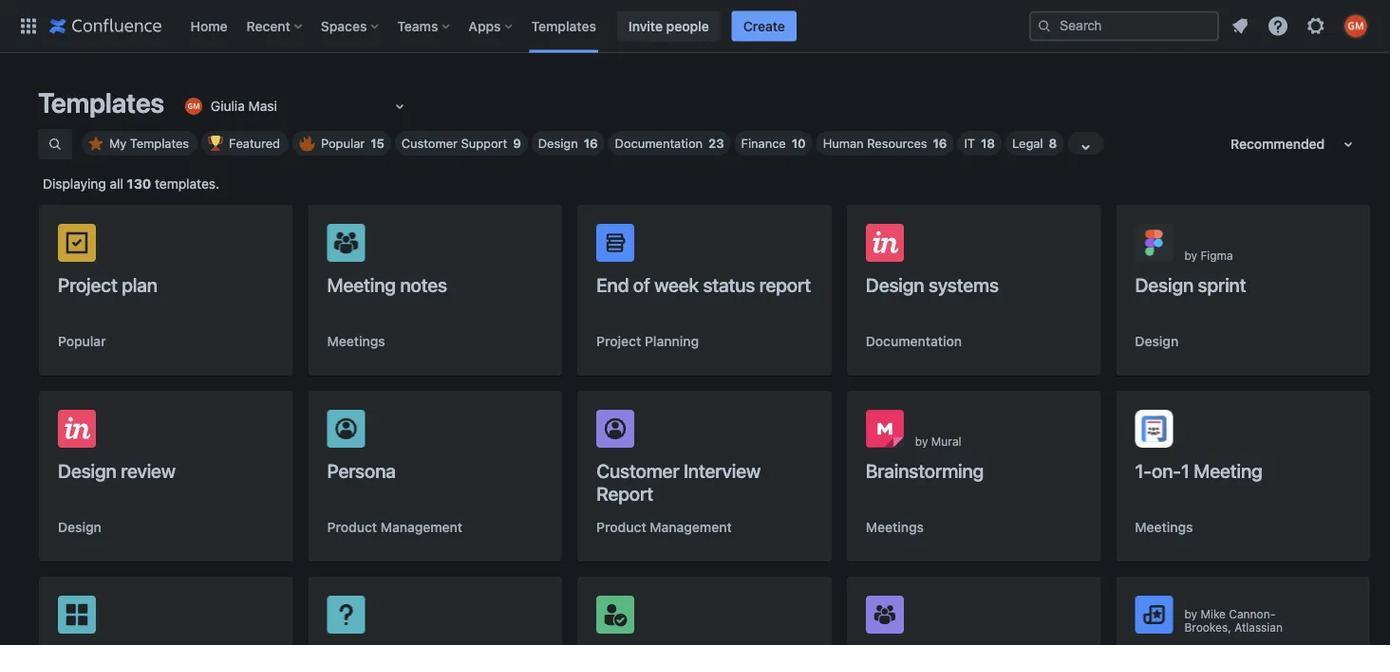 Task type: describe. For each thing, give the bounding box(es) containing it.
spaces
[[321, 18, 367, 34]]

management for persona
[[381, 520, 463, 536]]

help icon image
[[1267, 15, 1290, 38]]

design for systems
[[866, 274, 925, 296]]

spaces button
[[315, 11, 386, 41]]

meetings button for brainstorming
[[866, 519, 924, 538]]

giulia masi
[[211, 98, 277, 114]]

1
[[1181, 460, 1190, 482]]

meetings button for meeting notes
[[327, 332, 385, 351]]

end
[[597, 274, 629, 296]]

notification icon image
[[1229, 15, 1252, 38]]

resources
[[867, 136, 928, 151]]

project plan
[[58, 274, 157, 296]]

sprint
[[1198, 274, 1247, 296]]

recent
[[247, 18, 290, 34]]

teams
[[397, 18, 438, 34]]

on-
[[1152, 460, 1181, 482]]

documentation button
[[866, 332, 962, 351]]

popular button
[[58, 332, 106, 351]]

by inside by mike cannon- brookes, atlassian
[[1185, 608, 1198, 621]]

1 horizontal spatial meeting
[[1194, 460, 1263, 482]]

legal
[[1013, 136, 1043, 151]]

design 16
[[538, 136, 598, 151]]

invite people button
[[617, 11, 721, 41]]

displaying all 130 templates.
[[43, 176, 219, 192]]

0 vertical spatial popular
[[321, 136, 365, 151]]

by mural
[[915, 435, 962, 448]]

my templates button
[[82, 131, 198, 156]]

product for persona
[[327, 520, 377, 536]]

brookes,
[[1185, 621, 1232, 634]]

it
[[965, 136, 976, 151]]

more categories image
[[1074, 136, 1097, 159]]

design systems
[[866, 274, 999, 296]]

130
[[127, 176, 151, 192]]

cannon-
[[1229, 608, 1276, 621]]

apps button
[[463, 11, 520, 41]]

design for review
[[58, 460, 116, 482]]

design down design sprint
[[1135, 334, 1179, 350]]

invite
[[629, 18, 663, 34]]

1-on-1 meeting
[[1135, 460, 1263, 482]]

featured button
[[201, 131, 289, 156]]

planning
[[645, 334, 699, 350]]

interview
[[684, 460, 761, 482]]

design button for design sprint
[[1135, 332, 1179, 351]]

design for sprint
[[1135, 274, 1194, 296]]

design button for design review
[[58, 519, 101, 538]]

status
[[703, 274, 755, 296]]

1-
[[1135, 460, 1152, 482]]

all
[[110, 176, 123, 192]]

end of week status report
[[597, 274, 811, 296]]

customer for customer interview report
[[597, 460, 680, 482]]

8
[[1049, 136, 1057, 151]]

0 horizontal spatial meeting
[[327, 274, 396, 296]]

open image
[[388, 95, 411, 118]]

invite people
[[629, 18, 709, 34]]

plan
[[122, 274, 157, 296]]

mike
[[1201, 608, 1226, 621]]

product management for customer interview report
[[597, 520, 732, 536]]

meetings for meeting notes
[[327, 334, 385, 350]]

figma
[[1201, 249, 1233, 262]]

18
[[981, 136, 995, 151]]

1 vertical spatial templates
[[38, 86, 164, 119]]

mural
[[932, 435, 962, 448]]

finance 10
[[741, 136, 806, 151]]

open search bar image
[[47, 137, 63, 152]]

review
[[121, 460, 176, 482]]

create link
[[732, 11, 797, 41]]

create
[[743, 18, 785, 34]]

meetings button for 1-on-1 meeting
[[1135, 519, 1193, 538]]

of
[[633, 274, 650, 296]]

by figma
[[1185, 249, 1233, 262]]

my templates
[[109, 136, 189, 151]]

documentation 23
[[615, 136, 724, 151]]

1 16 from the left
[[584, 136, 598, 151]]

design sprint
[[1135, 274, 1247, 296]]

customer interview report
[[597, 460, 761, 505]]

appswitcher icon image
[[17, 15, 40, 38]]

9
[[513, 136, 521, 151]]

design for 16
[[538, 136, 578, 151]]



Task type: vqa. For each thing, say whether or not it's contained in the screenshot.


Task type: locate. For each thing, give the bounding box(es) containing it.
popular left 15
[[321, 136, 365, 151]]

None text field
[[182, 97, 186, 116]]

1 vertical spatial meeting
[[1194, 460, 1263, 482]]

notes
[[400, 274, 447, 296]]

systems
[[929, 274, 999, 296]]

customer inside customer interview report
[[597, 460, 680, 482]]

giulia
[[211, 98, 245, 114]]

teams button
[[392, 11, 457, 41]]

0 vertical spatial templates
[[531, 18, 596, 34]]

by mike cannon- brookes, atlassian button
[[1116, 577, 1371, 646]]

0 horizontal spatial product management button
[[327, 519, 463, 538]]

2 product management button from the left
[[597, 519, 732, 538]]

by left figma
[[1185, 249, 1198, 262]]

featured
[[229, 136, 280, 151]]

design right 9
[[538, 136, 578, 151]]

1 product from the left
[[327, 520, 377, 536]]

product management button down customer interview report
[[597, 519, 732, 538]]

documentation
[[615, 136, 703, 151], [866, 334, 962, 350]]

it 18
[[965, 136, 995, 151]]

by left mural
[[915, 435, 928, 448]]

1 horizontal spatial popular
[[321, 136, 365, 151]]

1 management from the left
[[381, 520, 463, 536]]

week
[[655, 274, 699, 296]]

meetings for 1-on-1 meeting
[[1135, 520, 1193, 536]]

popular
[[321, 136, 365, 151], [58, 334, 106, 350]]

design button down design sprint
[[1135, 332, 1179, 351]]

1 horizontal spatial documentation
[[866, 334, 962, 350]]

1 vertical spatial design button
[[58, 519, 101, 538]]

meeting
[[327, 274, 396, 296], [1194, 460, 1263, 482]]

meeting right "1" on the right
[[1194, 460, 1263, 482]]

design button
[[1135, 332, 1179, 351], [58, 519, 101, 538]]

customer
[[402, 136, 458, 151], [597, 460, 680, 482]]

0 vertical spatial by
[[1185, 249, 1198, 262]]

management down customer interview report
[[650, 520, 732, 536]]

16 right 9
[[584, 136, 598, 151]]

by left mike
[[1185, 608, 1198, 621]]

my
[[109, 136, 127, 151]]

management
[[381, 520, 463, 536], [650, 520, 732, 536]]

banner containing home
[[0, 0, 1391, 53]]

documentation for documentation 23
[[615, 136, 703, 151]]

16 left the it in the right of the page
[[933, 136, 947, 151]]

human
[[823, 136, 864, 151]]

finance
[[741, 136, 786, 151]]

1 vertical spatial project
[[597, 334, 641, 350]]

templates inside global element
[[531, 18, 596, 34]]

meetings button down 'on-'
[[1135, 519, 1193, 538]]

design review
[[58, 460, 176, 482]]

project left plan
[[58, 274, 117, 296]]

product management button for persona
[[327, 519, 463, 538]]

1 horizontal spatial product management button
[[597, 519, 732, 538]]

global element
[[11, 0, 1026, 53]]

meetings down 'on-'
[[1135, 520, 1193, 536]]

design left review
[[58, 460, 116, 482]]

1 horizontal spatial 16
[[933, 136, 947, 151]]

2 vertical spatial by
[[1185, 608, 1198, 621]]

by mike cannon- brookes, atlassian
[[1185, 608, 1283, 634]]

design down design review
[[58, 520, 101, 536]]

banner
[[0, 0, 1391, 53]]

search image
[[1037, 19, 1052, 34]]

1 horizontal spatial meetings button
[[866, 519, 924, 538]]

templates.
[[155, 176, 219, 192]]

customer down open image
[[402, 136, 458, 151]]

report
[[760, 274, 811, 296]]

23
[[709, 136, 724, 151]]

meetings down brainstorming at the bottom of the page
[[866, 520, 924, 536]]

16
[[584, 136, 598, 151], [933, 136, 947, 151]]

meetings
[[327, 334, 385, 350], [866, 520, 924, 536], [1135, 520, 1193, 536]]

2 product from the left
[[597, 520, 647, 536]]

customer up report
[[597, 460, 680, 482]]

0 vertical spatial customer
[[402, 136, 458, 151]]

15
[[371, 136, 385, 151]]

2 horizontal spatial meetings
[[1135, 520, 1193, 536]]

meeting notes
[[327, 274, 447, 296]]

2 vertical spatial templates
[[130, 136, 189, 151]]

1 vertical spatial documentation
[[866, 334, 962, 350]]

report
[[597, 482, 654, 505]]

0 horizontal spatial 16
[[584, 136, 598, 151]]

0 horizontal spatial project
[[58, 274, 117, 296]]

2 product management from the left
[[597, 520, 732, 536]]

displaying
[[43, 176, 106, 192]]

product management button
[[327, 519, 463, 538], [597, 519, 732, 538]]

meeting left notes
[[327, 274, 396, 296]]

Search field
[[1030, 11, 1220, 41]]

1 vertical spatial popular
[[58, 334, 106, 350]]

0 horizontal spatial meetings button
[[327, 332, 385, 351]]

project
[[58, 274, 117, 296], [597, 334, 641, 350]]

human resources 16
[[823, 136, 947, 151]]

1 vertical spatial by
[[915, 435, 928, 448]]

customer for customer support 9
[[402, 136, 458, 151]]

1 horizontal spatial customer
[[597, 460, 680, 482]]

product
[[327, 520, 377, 536], [597, 520, 647, 536]]

design
[[538, 136, 578, 151], [866, 274, 925, 296], [1135, 274, 1194, 296], [1135, 334, 1179, 350], [58, 460, 116, 482], [58, 520, 101, 536]]

people
[[666, 18, 709, 34]]

product down the persona
[[327, 520, 377, 536]]

by for design sprint
[[1185, 249, 1198, 262]]

templates right my
[[130, 136, 189, 151]]

product management down customer interview report
[[597, 520, 732, 536]]

templates
[[531, 18, 596, 34], [38, 86, 164, 119], [130, 136, 189, 151]]

templates inside button
[[130, 136, 189, 151]]

product management down the persona
[[327, 520, 463, 536]]

atlassian
[[1235, 621, 1283, 634]]

0 vertical spatial meeting
[[327, 274, 396, 296]]

legal 8
[[1013, 136, 1057, 151]]

design down by figma
[[1135, 274, 1194, 296]]

1 horizontal spatial project
[[597, 334, 641, 350]]

0 vertical spatial design button
[[1135, 332, 1179, 351]]

2 horizontal spatial meetings button
[[1135, 519, 1193, 538]]

2 16 from the left
[[933, 136, 947, 151]]

0 horizontal spatial documentation
[[615, 136, 703, 151]]

templates link
[[526, 11, 602, 41]]

by
[[1185, 249, 1198, 262], [915, 435, 928, 448], [1185, 608, 1198, 621]]

management down the persona
[[381, 520, 463, 536]]

meetings button
[[327, 332, 385, 351], [866, 519, 924, 538], [1135, 519, 1193, 538]]

10
[[792, 136, 806, 151]]

product management for persona
[[327, 520, 463, 536]]

1 horizontal spatial design button
[[1135, 332, 1179, 351]]

project planning
[[597, 334, 699, 350]]

product management button down the persona
[[327, 519, 463, 538]]

meetings for brainstorming
[[866, 520, 924, 536]]

0 horizontal spatial product
[[327, 520, 377, 536]]

1 horizontal spatial product management
[[597, 520, 732, 536]]

project for project planning
[[597, 334, 641, 350]]

masi
[[248, 98, 277, 114]]

design up documentation 'button'
[[866, 274, 925, 296]]

meetings button down brainstorming at the bottom of the page
[[866, 519, 924, 538]]

by for brainstorming
[[915, 435, 928, 448]]

0 horizontal spatial management
[[381, 520, 463, 536]]

recent button
[[241, 11, 309, 41]]

0 horizontal spatial customer
[[402, 136, 458, 151]]

2 management from the left
[[650, 520, 732, 536]]

0 horizontal spatial popular
[[58, 334, 106, 350]]

meetings button down meeting notes
[[327, 332, 385, 351]]

project left planning
[[597, 334, 641, 350]]

apps
[[469, 18, 501, 34]]

product management button for customer interview report
[[597, 519, 732, 538]]

1 horizontal spatial product
[[597, 520, 647, 536]]

0 vertical spatial documentation
[[615, 136, 703, 151]]

customer support 9
[[402, 136, 521, 151]]

recommended button
[[1220, 129, 1372, 160]]

project for project plan
[[58, 274, 117, 296]]

1 horizontal spatial meetings
[[866, 520, 924, 536]]

product management
[[327, 520, 463, 536], [597, 520, 732, 536]]

1 vertical spatial customer
[[597, 460, 680, 482]]

1 horizontal spatial management
[[650, 520, 732, 536]]

documentation down design systems
[[866, 334, 962, 350]]

project inside project planning button
[[597, 334, 641, 350]]

1 product management from the left
[[327, 520, 463, 536]]

templates up my
[[38, 86, 164, 119]]

support
[[461, 136, 507, 151]]

design button down design review
[[58, 519, 101, 538]]

1 product management button from the left
[[327, 519, 463, 538]]

project planning button
[[597, 332, 699, 351]]

documentation left 23
[[615, 136, 703, 151]]

0 horizontal spatial meetings
[[327, 334, 385, 350]]

persona
[[327, 460, 396, 482]]

0 horizontal spatial product management
[[327, 520, 463, 536]]

brainstorming
[[866, 460, 984, 482]]

product down report
[[597, 520, 647, 536]]

0 vertical spatial project
[[58, 274, 117, 296]]

product for customer interview report
[[597, 520, 647, 536]]

home
[[190, 18, 228, 34]]

documentation for documentation
[[866, 334, 962, 350]]

confluence image
[[49, 15, 162, 38], [49, 15, 162, 38]]

popular down project plan at top
[[58, 334, 106, 350]]

meetings down meeting notes
[[327, 334, 385, 350]]

templates right apps popup button
[[531, 18, 596, 34]]

home link
[[185, 11, 233, 41]]

management for customer interview report
[[650, 520, 732, 536]]

settings icon image
[[1305, 15, 1328, 38]]

recommended
[[1231, 136, 1325, 152]]

0 horizontal spatial design button
[[58, 519, 101, 538]]



